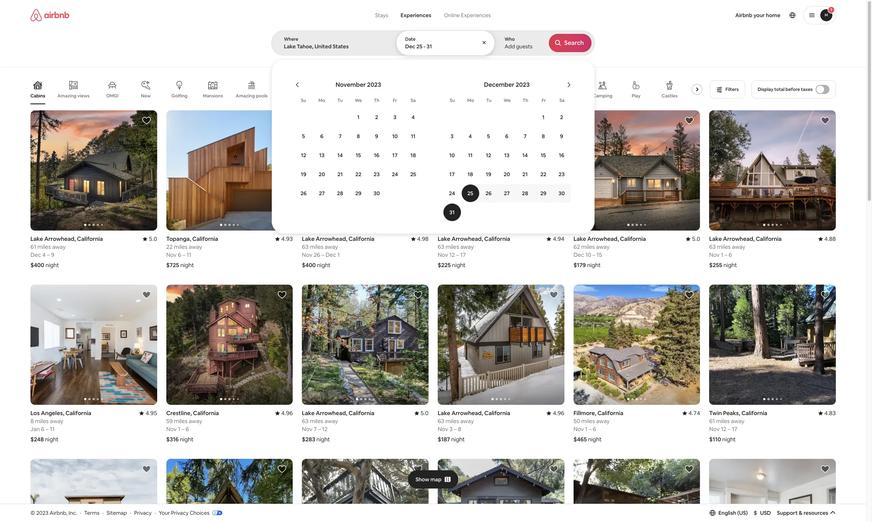 Task type: describe. For each thing, give the bounding box(es) containing it.
california for twin peaks, california 61 miles away nov 12 – 17 $110 night
[[741, 410, 767, 417]]

1 inside 1 dropdown button
[[830, 7, 832, 12]]

lake for lake arrowhead, california 63 miles away nov 26 – dec 1 $400 night
[[302, 235, 315, 242]]

views
[[77, 93, 90, 99]]

0 vertical spatial 4 button
[[404, 108, 422, 126]]

$465
[[573, 436, 587, 443]]

omg!
[[106, 93, 119, 99]]

1 sa from the left
[[411, 97, 416, 104]]

$
[[754, 510, 757, 516]]

lake arrowhead, california 63 miles away nov 7 – 12 $283 night
[[302, 410, 374, 443]]

away inside fillmore, california 50 miles away nov 1 – 6 $465 night
[[596, 418, 610, 425]]

– inside the crestline, california 59 miles away nov 1 – 6 $316 night
[[181, 426, 184, 433]]

online experiences
[[444, 12, 491, 19]]

2 27 from the left
[[504, 190, 510, 197]]

5.0 out of 5 average rating image
[[414, 410, 429, 417]]

5.0 for lake arrowhead, california 61 miles away dec 4 – 9 $400 night
[[149, 235, 157, 242]]

– for lake arrowhead, california 63 miles away nov 26 – dec 1 $400 night
[[321, 251, 324, 258]]

– for lake arrowhead, california 63 miles away nov 1 – 6 $255 night
[[724, 251, 727, 258]]

miles for lake arrowhead, california 63 miles away nov 12 – 17 $225 night
[[446, 243, 459, 250]]

1 vertical spatial 3
[[450, 133, 453, 140]]

6 inside fillmore, california 50 miles away nov 1 – 6 $465 night
[[593, 426, 596, 433]]

2 29 button from the left
[[534, 184, 552, 202]]

1 we from the left
[[355, 97, 362, 104]]

design
[[562, 93, 577, 99]]

filters button
[[710, 80, 745, 99]]

4 · from the left
[[155, 510, 156, 516]]

24 for 24 button to the top
[[392, 171, 398, 178]]

miles for lake arrowhead, california 63 miles away nov 26 – dec 1 $400 night
[[310, 243, 323, 250]]

fillmore,
[[573, 410, 596, 417]]

nov inside topanga, california 22 miles away nov 6 – 11 $725 night
[[166, 251, 177, 258]]

1 · from the left
[[80, 510, 81, 516]]

1 vertical spatial 11 button
[[461, 146, 479, 164]]

jan
[[30, 426, 40, 433]]

1 th from the left
[[374, 97, 379, 104]]

12 inside lake arrowhead, california 63 miles away nov 7 – 12 $283 night
[[322, 426, 328, 433]]

16 for 1st 16 button from right
[[559, 152, 564, 159]]

add to wishlist: lake arrowhead, california image for lake arrowhead, california 63 miles away nov 7 – 12 $283 night
[[413, 290, 422, 300]]

$179
[[573, 262, 586, 269]]

2023 for ©
[[36, 510, 48, 516]]

date
[[405, 36, 416, 42]]

2 mo from the left
[[467, 97, 474, 104]]

display
[[758, 86, 773, 92]]

terms link
[[84, 510, 99, 516]]

miles inside fillmore, california 50 miles away nov 1 – 6 $465 night
[[581, 418, 595, 425]]

night inside fillmore, california 50 miles away nov 1 – 6 $465 night
[[588, 436, 602, 443]]

lake arrowhead, california 61 miles away dec 4 – 9 $400 night
[[30, 235, 103, 269]]

terms · sitemap · privacy
[[84, 510, 152, 516]]

california for lake arrowhead, california 63 miles away nov 1 – 6 $255 night
[[756, 235, 782, 242]]

17 inside lake arrowhead, california 63 miles away nov 12 – 17 $225 night
[[460, 251, 466, 258]]

online experiences link
[[437, 8, 498, 23]]

1 inside lake arrowhead, california 63 miles away nov 26 – dec 1 $400 night
[[337, 251, 340, 258]]

before
[[785, 86, 800, 92]]

4.94
[[553, 235, 564, 242]]

airbnb
[[735, 12, 752, 19]]

stays
[[375, 12, 388, 19]]

farms
[[496, 93, 509, 99]]

2 13 button from the left
[[498, 146, 516, 164]]

december
[[484, 81, 514, 89]]

play
[[632, 93, 641, 99]]

2 20 button from the left
[[498, 165, 516, 183]]

4.96 for lake arrowhead, california 63 miles away nov 3 – 8 $187 night
[[553, 410, 564, 417]]

crestline, california 59 miles away nov 1 – 6 $316 night
[[166, 410, 219, 443]]

off-the-grid
[[386, 93, 412, 99]]

tiny homes
[[349, 93, 374, 99]]

1 26 button from the left
[[294, 184, 313, 202]]

night inside los angeles, california 8 miles away jan 6 – 11 $248 night
[[45, 436, 59, 443]]

1 horizontal spatial 24 button
[[443, 184, 461, 202]]

night inside lake arrowhead, california 63 miles away nov 1 – 6 $255 night
[[723, 262, 737, 269]]

4.74
[[689, 410, 700, 417]]

lake for lake arrowhead, california 63 miles away nov 3 – 8 $187 night
[[438, 410, 450, 417]]

13 for first 13 "button"
[[319, 152, 324, 159]]

5 for first 5 button from the right
[[487, 133, 490, 140]]

©
[[30, 510, 35, 516]]

1 inside lake arrowhead, california 63 miles away nov 1 – 6 $255 night
[[721, 251, 723, 258]]

1 button
[[803, 6, 836, 24]]

night inside lake arrowhead, california 63 miles away nov 12 – 17 $225 night
[[452, 261, 466, 269]]

3 inside 'lake arrowhead, california 63 miles away nov 3 – 8 $187 night'
[[449, 426, 453, 433]]

1 21 button from the left
[[331, 165, 349, 183]]

december 2023
[[484, 81, 530, 89]]

– inside topanga, california 22 miles away nov 6 – 11 $725 night
[[182, 251, 185, 258]]

california inside the crestline, california 59 miles away nov 1 – 6 $316 night
[[193, 410, 219, 417]]

2 16 button from the left
[[552, 146, 571, 164]]

22 inside topanga, california 22 miles away nov 6 – 11 $725 night
[[166, 243, 173, 250]]

airbnb,
[[50, 510, 67, 516]]

– for lake arrowhead, california 62 miles away dec 10 – 15 $179 night
[[592, 251, 595, 258]]

1 22 button from the left
[[349, 165, 367, 183]]

1 7 button from the left
[[331, 127, 349, 145]]

5 for first 5 button
[[302, 133, 305, 140]]

your
[[753, 12, 765, 19]]

1 horizontal spatial 4
[[412, 114, 415, 121]]

twin peaks, california 61 miles away nov 12 – 17 $110 night
[[709, 410, 767, 443]]

&
[[799, 510, 802, 516]]

lake arrowhead, california 63 miles away nov 1 – 6 $255 night
[[709, 235, 782, 269]]

1 vertical spatial 10 button
[[443, 146, 461, 164]]

1 13 button from the left
[[313, 146, 331, 164]]

0 horizontal spatial 25 button
[[404, 165, 422, 183]]

10 for the top 10 button
[[392, 133, 398, 140]]

1 inside the crestline, california 59 miles away nov 1 – 6 $316 night
[[178, 426, 180, 433]]

$ usd
[[754, 510, 771, 516]]

night inside lake arrowhead, california 63 miles away nov 26 – dec 1 $400 night
[[317, 262, 331, 269]]

0 vertical spatial 11 button
[[404, 127, 422, 145]]

where
[[284, 36, 298, 42]]

lake arrowhead, california 63 miles away nov 26 – dec 1 $400 night
[[302, 235, 374, 269]]

31 button
[[443, 203, 461, 222]]

0 vertical spatial 3
[[393, 114, 396, 121]]

2 12 button from the left
[[479, 146, 498, 164]]

camping
[[593, 93, 612, 99]]

2 experiences from the left
[[461, 12, 491, 19]]

miles inside the crestline, california 59 miles away nov 1 – 6 $316 night
[[174, 418, 187, 425]]

what can we help you find? tab list
[[369, 8, 437, 23]]

1 fr from the left
[[393, 97, 397, 104]]

2 8 button from the left
[[534, 127, 552, 145]]

1 27 from the left
[[319, 190, 325, 197]]

resources
[[804, 510, 828, 516]]

homes
[[359, 93, 374, 99]]

add
[[505, 43, 515, 50]]

63 for nov 3 – 8
[[438, 418, 444, 425]]

4.96 out of 5 average rating image
[[547, 410, 564, 417]]

5.0 for lake arrowhead, california 62 miles away dec 10 – 15 $179 night
[[692, 235, 700, 242]]

1 vertical spatial 18 button
[[461, 165, 479, 183]]

fillmore, california 50 miles away nov 1 – 6 $465 night
[[573, 410, 623, 443]]

miles for lake arrowhead, california 61 miles away dec 4 – 9 $400 night
[[37, 243, 51, 250]]

25 for left 25 button
[[410, 171, 416, 178]]

1 8 button from the left
[[349, 127, 367, 145]]

2 button for december 2023
[[552, 108, 571, 126]]

who add guests
[[505, 36, 533, 50]]

7 for 2nd 7 button from right
[[339, 133, 342, 140]]

add to wishlist: brea, california image
[[413, 465, 422, 474]]

amazing for amazing pools
[[236, 93, 255, 99]]

25 for the bottom 25 button
[[467, 190, 473, 197]]

add to wishlist: topanga, california image
[[685, 465, 694, 474]]

2 sa from the left
[[559, 97, 565, 104]]

$255
[[709, 262, 722, 269]]

1 30 button from the left
[[367, 184, 386, 202]]

59
[[166, 418, 173, 425]]

1 12 button from the left
[[294, 146, 313, 164]]

2 19 from the left
[[486, 171, 491, 178]]

1 29 from the left
[[355, 190, 361, 197]]

1 privacy from the left
[[134, 510, 152, 516]]

map
[[430, 476, 442, 483]]

6 inside topanga, california 22 miles away nov 6 – 11 $725 night
[[178, 251, 181, 258]]

california inside fillmore, california 50 miles away nov 1 – 6 $465 night
[[597, 410, 623, 417]]

arrowhead, for 15
[[587, 235, 619, 242]]

© 2023 airbnb, inc. ·
[[30, 510, 81, 516]]

4.93
[[281, 235, 293, 242]]

0 vertical spatial 10 button
[[386, 127, 404, 145]]

2023 for december
[[516, 81, 530, 89]]

1 button for november 2023
[[349, 108, 367, 126]]

amazing for amazing views
[[57, 93, 76, 99]]

2 23 button from the left
[[552, 165, 571, 183]]

california for lake arrowhead, california 63 miles away nov 12 – 17 $225 night
[[484, 235, 510, 242]]

add to wishlist: lake arrowhead, california image for lake arrowhead, california 63 miles away nov 3 – 8 $187 night
[[549, 290, 558, 300]]

who
[[505, 36, 515, 42]]

2 privacy from the left
[[171, 510, 189, 516]]

2 9 button from the left
[[552, 127, 571, 145]]

2 5 button from the left
[[479, 127, 498, 145]]

miles for lake arrowhead, california 63 miles away nov 7 – 12 $283 night
[[310, 418, 323, 425]]

night inside 'lake arrowhead, california 61 miles away dec 4 – 9 $400 night'
[[45, 261, 59, 269]]

miles for twin peaks, california 61 miles away nov 12 – 17 $110 night
[[716, 418, 730, 425]]

1 horizontal spatial 15
[[541, 152, 546, 159]]

beachfront
[[280, 93, 304, 99]]

show map
[[416, 476, 442, 483]]

7 inside lake arrowhead, california 63 miles away nov 7 – 12 $283 night
[[314, 426, 317, 433]]

topanga, california 22 miles away nov 6 – 11 $725 night
[[166, 235, 218, 269]]

california for lake arrowhead, california 63 miles away nov 7 – 12 $283 night
[[349, 410, 374, 417]]

experiences button
[[394, 8, 437, 23]]

63 for nov 1 – 6
[[709, 243, 716, 250]]

4.96 out of 5 average rating image
[[275, 410, 293, 417]]

miles for los angeles, california 8 miles away jan 6 – 11 $248 night
[[35, 418, 49, 425]]

miles for lake arrowhead, california 62 miles away dec 10 – 15 $179 night
[[581, 243, 595, 250]]

2 horizontal spatial 4
[[469, 133, 472, 140]]

off-
[[386, 93, 395, 99]]

support & resources
[[777, 510, 828, 516]]

your privacy choices link
[[159, 510, 222, 517]]

taxes
[[801, 86, 813, 92]]

los
[[30, 410, 40, 417]]

nov for twin peaks, california 61 miles away nov 12 – 17 $110 night
[[709, 426, 720, 433]]

airbnb your home
[[735, 12, 780, 19]]

15 inside lake arrowhead, california 62 miles away dec 10 – 15 $179 night
[[597, 251, 602, 258]]

away for lake arrowhead, california 62 miles away dec 10 – 15 $179 night
[[596, 243, 610, 250]]

away inside the crestline, california 59 miles away nov 1 – 6 $316 night
[[189, 418, 202, 425]]

20 for second 20 button from the right
[[319, 171, 325, 178]]

4.88
[[824, 235, 836, 242]]

english
[[718, 510, 736, 516]]

cabins
[[30, 93, 45, 99]]

add to wishlist: twin peaks, california image
[[821, 290, 830, 300]]

nov inside the crestline, california 59 miles away nov 1 – 6 $316 night
[[166, 426, 177, 433]]

english (us) button
[[709, 510, 748, 516]]

9 for 2nd 9 button from the left
[[560, 133, 563, 140]]

crestline,
[[166, 410, 192, 417]]

6 inside los angeles, california 8 miles away jan 6 – 11 $248 night
[[41, 426, 44, 433]]

arrowhead, for dec
[[316, 235, 347, 242]]

choices
[[190, 510, 209, 516]]

2 fr from the left
[[542, 97, 546, 104]]

miles for lake arrowhead, california 63 miles away nov 1 – 6 $255 night
[[717, 243, 731, 250]]

1 23 from the left
[[374, 171, 380, 178]]

4 inside 'lake arrowhead, california 61 miles away dec 4 – 9 $400 night'
[[42, 251, 46, 258]]

mansions
[[203, 93, 223, 99]]

1 5 button from the left
[[294, 127, 313, 145]]

display total before taxes
[[758, 86, 813, 92]]

the-
[[395, 93, 404, 99]]

2 horizontal spatial 26
[[485, 190, 492, 197]]

1 14 button from the left
[[331, 146, 349, 164]]

0 horizontal spatial 26
[[300, 190, 307, 197]]

31 inside date dec 25 - 31
[[427, 43, 432, 50]]

online
[[444, 12, 460, 19]]

1 horizontal spatial 3 button
[[443, 127, 461, 145]]

away for lake arrowhead, california 63 miles away nov 1 – 6 $255 night
[[732, 243, 745, 250]]

(us)
[[737, 510, 748, 516]]

1 vertical spatial 25 button
[[461, 184, 479, 202]]

10 inside lake arrowhead, california 62 miles away dec 10 – 15 $179 night
[[585, 251, 591, 258]]

your
[[159, 510, 170, 516]]

$248
[[30, 436, 44, 443]]

dec inside lake arrowhead, california 63 miles away nov 26 – dec 1 $400 night
[[325, 251, 336, 258]]

dec inside lake arrowhead, california 62 miles away dec 10 – 15 $179 night
[[573, 251, 584, 258]]

none search field containing november 2023
[[271, 0, 872, 234]]

add to wishlist: crestline, california image
[[278, 290, 287, 300]]

november
[[336, 81, 366, 89]]

1 30 from the left
[[373, 190, 380, 197]]

home
[[766, 12, 780, 19]]

17 inside the twin peaks, california 61 miles away nov 12 – 17 $110 night
[[732, 426, 737, 433]]

dec inside date dec 25 - 31
[[405, 43, 415, 50]]

1 horizontal spatial 4 button
[[461, 127, 479, 145]]

2 14 button from the left
[[516, 146, 534, 164]]

pools
[[256, 93, 268, 99]]

– for lake arrowhead, california 61 miles away dec 4 – 9 $400 night
[[47, 251, 50, 258]]

4.88 out of 5 average rating image
[[818, 235, 836, 242]]

arrowhead, for 6
[[723, 235, 755, 242]]

group containing amazing views
[[30, 75, 714, 104]]

airbnb your home link
[[731, 7, 785, 23]]

63 for nov 7 – 12
[[302, 418, 309, 425]]

night inside lake arrowhead, california 63 miles away nov 7 – 12 $283 night
[[316, 436, 330, 443]]

0 vertical spatial 17 button
[[386, 146, 404, 164]]

4.94 out of 5 average rating image
[[547, 235, 564, 242]]

4.98 out of 5 average rating image
[[411, 235, 429, 242]]

away inside topanga, california 22 miles away nov 6 – 11 $725 night
[[189, 243, 202, 250]]

support & resources button
[[777, 510, 836, 516]]



Task type: vqa. For each thing, say whether or not it's contained in the screenshot.


Task type: locate. For each thing, give the bounding box(es) containing it.
1 horizontal spatial 23 button
[[552, 165, 571, 183]]

1 27 button from the left
[[313, 184, 331, 202]]

california for los angeles, california 8 miles away jan 6 – 11 $248 night
[[65, 410, 91, 417]]

· left privacy link
[[130, 510, 131, 516]]

1 su from the left
[[301, 97, 306, 104]]

amazing views
[[57, 93, 90, 99]]

27 button
[[313, 184, 331, 202], [498, 184, 516, 202]]

1 horizontal spatial 21
[[522, 171, 528, 178]]

11
[[411, 133, 415, 140], [468, 152, 473, 159], [187, 251, 191, 258], [50, 426, 54, 433]]

1 16 from the left
[[374, 152, 379, 159]]

away inside lake arrowhead, california 63 miles away nov 1 – 6 $255 night
[[732, 243, 745, 250]]

add to wishlist: lake arrowhead, california image for lake arrowhead, california 62 miles away dec 10 – 15 $179 night
[[685, 116, 694, 125]]

2 1 button from the left
[[534, 108, 552, 126]]

1 16 button from the left
[[367, 146, 386, 164]]

away inside lake arrowhead, california 63 miles away nov 7 – 12 $283 night
[[325, 418, 338, 425]]

1 horizontal spatial 13
[[504, 152, 509, 159]]

mo left farms
[[467, 97, 474, 104]]

– for los angeles, california 8 miles away jan 6 – 11 $248 night
[[46, 426, 48, 433]]

lake for lake arrowhead, california 62 miles away dec 10 – 15 $179 night
[[573, 235, 586, 242]]

0 horizontal spatial th
[[374, 97, 379, 104]]

2 2 button from the left
[[552, 108, 571, 126]]

1 vertical spatial 18
[[468, 171, 473, 178]]

– inside lake arrowhead, california 62 miles away dec 10 – 15 $179 night
[[592, 251, 595, 258]]

63 inside lake arrowhead, california 63 miles away nov 1 – 6 $255 night
[[709, 243, 716, 250]]

nov inside lake arrowhead, california 63 miles away nov 1 – 6 $255 night
[[709, 251, 720, 258]]

2 button for november 2023
[[367, 108, 386, 126]]

0 horizontal spatial 4 button
[[404, 108, 422, 126]]

1 6 button from the left
[[313, 127, 331, 145]]

add to wishlist: lake arrowhead, california image for lake arrowhead, california 61 miles away dec 4 – 9 $400 night
[[142, 116, 151, 125]]

privacy link
[[134, 510, 152, 516]]

th
[[374, 97, 379, 104], [523, 97, 528, 104]]

63 for nov 26 – dec 1
[[302, 243, 309, 250]]

63 inside lake arrowhead, california 63 miles away nov 12 – 17 $225 night
[[438, 243, 444, 250]]

0 horizontal spatial 19 button
[[294, 165, 313, 183]]

1 vertical spatial 24 button
[[443, 184, 461, 202]]

0 horizontal spatial 14 button
[[331, 146, 349, 164]]

2 28 from the left
[[522, 190, 528, 197]]

arrowhead, inside lake arrowhead, california 62 miles away dec 10 – 15 $179 night
[[587, 235, 619, 242]]

4.96 for crestline, california 59 miles away nov 1 – 6 $316 night
[[281, 410, 293, 417]]

arrowhead, for 9
[[44, 235, 76, 242]]

1 horizontal spatial 27 button
[[498, 184, 516, 202]]

miles inside lake arrowhead, california 62 miles away dec 10 – 15 $179 night
[[581, 243, 595, 250]]

arrowhead, for 8
[[452, 410, 483, 417]]

0 horizontal spatial 21 button
[[331, 165, 349, 183]]

sitemap
[[107, 510, 127, 516]]

2 21 button from the left
[[516, 165, 534, 183]]

2 horizontal spatial 5.0
[[692, 235, 700, 242]]

experiences
[[401, 12, 431, 19], [461, 12, 491, 19]]

1 horizontal spatial 10 button
[[443, 146, 461, 164]]

26 inside lake arrowhead, california 63 miles away nov 26 – dec 1 $400 night
[[314, 251, 320, 258]]

– inside the twin peaks, california 61 miles away nov 12 – 17 $110 night
[[728, 426, 731, 433]]

0 horizontal spatial privacy
[[134, 510, 152, 516]]

2 th from the left
[[523, 97, 528, 104]]

10 button
[[386, 127, 404, 145], [443, 146, 461, 164]]

california for lake arrowhead, california 61 miles away dec 4 – 9 $400 night
[[77, 235, 103, 242]]

0 horizontal spatial 22
[[166, 243, 173, 250]]

61 inside 'lake arrowhead, california 61 miles away dec 4 – 9 $400 night'
[[30, 243, 36, 250]]

0 horizontal spatial 21
[[337, 171, 343, 178]]

stays button
[[369, 8, 394, 23]]

california inside the twin peaks, california 61 miles away nov 12 – 17 $110 night
[[741, 410, 767, 417]]

1 13 from the left
[[319, 152, 324, 159]]

show
[[416, 476, 429, 483]]

0 horizontal spatial 26 button
[[294, 184, 313, 202]]

night inside the twin peaks, california 61 miles away nov 12 – 17 $110 night
[[722, 436, 736, 443]]

18 for 18 button to the bottom
[[468, 171, 473, 178]]

add to wishlist: lake arrowhead, california image
[[413, 116, 422, 125]]

2023 right december
[[516, 81, 530, 89]]

arrowhead, inside 'lake arrowhead, california 63 miles away nov 3 – 8 $187 night'
[[452, 410, 483, 417]]

away for lake arrowhead, california 61 miles away dec 4 – 9 $400 night
[[52, 243, 66, 250]]

2 add to wishlist: los angeles, california image from the top
[[142, 465, 151, 474]]

1 4.96 from the left
[[553, 410, 564, 417]]

2 27 button from the left
[[498, 184, 516, 202]]

nov
[[438, 251, 448, 258], [166, 251, 177, 258], [302, 251, 312, 258], [709, 251, 720, 258], [438, 426, 448, 433], [166, 426, 177, 433], [302, 426, 312, 433], [573, 426, 584, 433], [709, 426, 720, 433]]

1 21 from the left
[[337, 171, 343, 178]]

0 horizontal spatial amazing
[[57, 93, 76, 99]]

1 horizontal spatial 19 button
[[479, 165, 498, 183]]

– inside fillmore, california 50 miles away nov 1 – 6 $465 night
[[589, 426, 592, 433]]

26
[[300, 190, 307, 197], [485, 190, 492, 197], [314, 251, 320, 258]]

arrowhead, inside lake arrowhead, california 63 miles away nov 1 – 6 $255 night
[[723, 235, 755, 242]]

add to wishlist: los angeles, california image
[[142, 290, 151, 300], [142, 465, 151, 474]]

1 $400 from the left
[[30, 261, 44, 269]]

1 mo from the left
[[318, 97, 325, 104]]

15 button
[[349, 146, 367, 164], [534, 146, 552, 164]]

lake inside lake arrowhead, california 62 miles away dec 10 – 15 $179 night
[[573, 235, 586, 242]]

$400 inside lake arrowhead, california 63 miles away nov 26 – dec 1 $400 night
[[302, 262, 316, 269]]

20 for 1st 20 button from the right
[[504, 171, 510, 178]]

0 horizontal spatial 1 button
[[349, 108, 367, 126]]

arrowhead, inside 'lake arrowhead, california 61 miles away dec 4 – 9 $400 night'
[[44, 235, 76, 242]]

0 horizontal spatial 9
[[51, 251, 54, 258]]

1 2 from the left
[[375, 114, 378, 121]]

4.95
[[146, 410, 157, 417]]

california for lake arrowhead, california 63 miles away nov 26 – dec 1 $400 night
[[349, 235, 374, 242]]

1 20 button from the left
[[313, 165, 331, 183]]

11 inside los angeles, california 8 miles away jan 6 – 11 $248 night
[[50, 426, 54, 433]]

1 horizontal spatial 28 button
[[516, 184, 534, 202]]

california inside 'lake arrowhead, california 63 miles away nov 3 – 8 $187 night'
[[484, 410, 510, 417]]

0 horizontal spatial 16
[[374, 152, 379, 159]]

1 vertical spatial 17 button
[[443, 165, 461, 183]]

display total before taxes button
[[751, 80, 836, 99]]

5.0 for lake arrowhead, california 63 miles away nov 7 – 12 $283 night
[[420, 410, 429, 417]]

lake arrowhead, california 63 miles away nov 12 – 17 $225 night
[[438, 235, 510, 269]]

experiences right online at the right
[[461, 12, 491, 19]]

fr left design
[[542, 97, 546, 104]]

28 for 1st 28 button
[[337, 190, 343, 197]]

lake for lake arrowhead, california 63 miles away nov 1 – 6 $255 night
[[709, 235, 722, 242]]

arrowhead, for 12
[[316, 410, 347, 417]]

2 vertical spatial 10
[[585, 251, 591, 258]]

1 horizontal spatial 26 button
[[479, 184, 498, 202]]

0 vertical spatial 4
[[412, 114, 415, 121]]

away for twin peaks, california 61 miles away nov 12 – 17 $110 night
[[731, 418, 744, 425]]

22
[[355, 171, 361, 178], [540, 171, 546, 178], [166, 243, 173, 250]]

4
[[412, 114, 415, 121], [469, 133, 472, 140], [42, 251, 46, 258]]

0 horizontal spatial 27 button
[[313, 184, 331, 202]]

9
[[375, 133, 378, 140], [560, 133, 563, 140], [51, 251, 54, 258]]

california inside topanga, california 22 miles away nov 6 – 11 $725 night
[[192, 235, 218, 242]]

away inside lake arrowhead, california 62 miles away dec 10 – 15 $179 night
[[596, 243, 610, 250]]

miles inside lake arrowhead, california 63 miles away nov 1 – 6 $255 night
[[717, 243, 731, 250]]

1 19 button from the left
[[294, 165, 313, 183]]

1 14 from the left
[[337, 152, 343, 159]]

10 for 10 button to the bottom
[[449, 152, 455, 159]]

add to wishlist: lake arrowhead, california image
[[142, 116, 151, 125], [685, 116, 694, 125], [821, 116, 830, 125], [413, 290, 422, 300], [549, 290, 558, 300], [278, 465, 287, 474]]

13
[[319, 152, 324, 159], [504, 152, 509, 159]]

2 button down design
[[552, 108, 571, 126]]

1 horizontal spatial 7
[[339, 133, 342, 140]]

nov inside fillmore, california 50 miles away nov 1 – 6 $465 night
[[573, 426, 584, 433]]

2023 for november
[[367, 81, 381, 89]]

1 20 from the left
[[319, 171, 325, 178]]

– for lake arrowhead, california 63 miles away nov 3 – 8 $187 night
[[454, 426, 457, 433]]

california inside lake arrowhead, california 63 miles away nov 26 – dec 1 $400 night
[[349, 235, 374, 242]]

2 button down homes
[[367, 108, 386, 126]]

2 19 button from the left
[[479, 165, 498, 183]]

1 horizontal spatial fr
[[542, 97, 546, 104]]

1 horizontal spatial 23
[[559, 171, 565, 178]]

0 horizontal spatial 6 button
[[313, 127, 331, 145]]

2 28 button from the left
[[516, 184, 534, 202]]

nov inside 'lake arrowhead, california 63 miles away nov 3 – 8 $187 night'
[[438, 426, 448, 433]]

profile element
[[509, 0, 836, 30]]

18 for the left 18 button
[[410, 152, 416, 159]]

california inside lake arrowhead, california 62 miles away dec 10 – 15 $179 night
[[620, 235, 646, 242]]

0 horizontal spatial 11 button
[[404, 127, 422, 145]]

0 horizontal spatial 7
[[314, 426, 317, 433]]

arrowhead,
[[44, 235, 76, 242], [452, 235, 483, 242], [316, 235, 347, 242], [587, 235, 619, 242], [723, 235, 755, 242], [452, 410, 483, 417], [316, 410, 347, 417]]

· right terms
[[102, 510, 104, 516]]

night inside topanga, california 22 miles away nov 6 – 11 $725 night
[[180, 262, 194, 269]]

tu right skiing
[[337, 97, 343, 104]]

0 vertical spatial 18 button
[[404, 146, 422, 164]]

topanga,
[[166, 235, 191, 242]]

mo right "beachfront"
[[318, 97, 325, 104]]

0 horizontal spatial 2
[[375, 114, 378, 121]]

miles inside los angeles, california 8 miles away jan 6 – 11 $248 night
[[35, 418, 49, 425]]

1 horizontal spatial amazing
[[236, 93, 255, 99]]

away for lake arrowhead, california 63 miles away nov 12 – 17 $225 night
[[460, 243, 474, 250]]

calendar application
[[281, 73, 872, 224]]

7
[[339, 133, 342, 140], [524, 133, 527, 140], [314, 426, 317, 433]]

0 horizontal spatial we
[[355, 97, 362, 104]]

privacy left your
[[134, 510, 152, 516]]

2 20 from the left
[[504, 171, 510, 178]]

mo
[[318, 97, 325, 104], [467, 97, 474, 104]]

nov for lake arrowhead, california 63 miles away nov 12 – 17 $225 night
[[438, 251, 448, 258]]

19
[[301, 171, 306, 178], [486, 171, 491, 178]]

miles inside lake arrowhead, california 63 miles away nov 12 – 17 $225 night
[[446, 243, 459, 250]]

6 inside lake arrowhead, california 63 miles away nov 1 – 6 $255 night
[[729, 251, 732, 258]]

16 for 1st 16 button from the left
[[374, 152, 379, 159]]

1 19 from the left
[[301, 171, 306, 178]]

61 for nov
[[709, 418, 715, 425]]

2
[[375, 114, 378, 121], [560, 114, 563, 121]]

lake arrowhead, california 62 miles away dec 10 – 15 $179 night
[[573, 235, 646, 269]]

1 5 from the left
[[302, 133, 305, 140]]

1 button
[[349, 108, 367, 126], [534, 108, 552, 126]]

13 button
[[313, 146, 331, 164], [498, 146, 516, 164]]

16
[[374, 152, 379, 159], [559, 152, 564, 159]]

0 horizontal spatial 61
[[30, 243, 36, 250]]

1 28 button from the left
[[331, 184, 349, 202]]

7 button
[[331, 127, 349, 145], [516, 127, 534, 145]]

1 1 button from the left
[[349, 108, 367, 126]]

new
[[141, 93, 151, 99]]

2 horizontal spatial 2023
[[516, 81, 530, 89]]

9 for 1st 9 button
[[375, 133, 378, 140]]

lake for lake arrowhead, california 61 miles away dec 4 – 9 $400 night
[[30, 235, 43, 242]]

22 for first 22 button from the left
[[355, 171, 361, 178]]

62
[[573, 243, 580, 250]]

experiences up date
[[401, 12, 431, 19]]

nov inside lake arrowhead, california 63 miles away nov 12 – 17 $225 night
[[438, 251, 448, 258]]

1 horizontal spatial 14 button
[[516, 146, 534, 164]]

add to wishlist: topanga, california image
[[549, 465, 558, 474]]

0 horizontal spatial experiences
[[401, 12, 431, 19]]

1 horizontal spatial 18
[[468, 171, 473, 178]]

4 button
[[404, 108, 422, 126], [461, 127, 479, 145]]

0 vertical spatial 31
[[427, 43, 432, 50]]

Where field
[[284, 43, 383, 50]]

miles inside the twin peaks, california 61 miles away nov 12 – 17 $110 night
[[716, 418, 730, 425]]

1 horizontal spatial 17 button
[[443, 165, 461, 183]]

california inside lake arrowhead, california 63 miles away nov 12 – 17 $225 night
[[484, 235, 510, 242]]

· left your
[[155, 510, 156, 516]]

english (us)
[[718, 510, 748, 516]]

away for lake arrowhead, california 63 miles away nov 26 – dec 1 $400 night
[[325, 243, 338, 250]]

dec inside 'lake arrowhead, california 61 miles away dec 4 – 9 $400 night'
[[30, 251, 41, 258]]

usd
[[760, 510, 771, 516]]

29 button
[[349, 184, 367, 202], [534, 184, 552, 202]]

experiences inside button
[[401, 12, 431, 19]]

4.93 out of 5 average rating image
[[275, 235, 293, 242]]

grid
[[404, 93, 412, 99]]

5.0
[[149, 235, 157, 242], [692, 235, 700, 242], [420, 410, 429, 417]]

california inside los angeles, california 8 miles away jan 6 – 11 $248 night
[[65, 410, 91, 417]]

lake inside lake arrowhead, california 63 miles away nov 1 – 6 $255 night
[[709, 235, 722, 242]]

63 inside lake arrowhead, california 63 miles away nov 7 – 12 $283 night
[[302, 418, 309, 425]]

away inside 'lake arrowhead, california 61 miles away dec 4 – 9 $400 night'
[[52, 243, 66, 250]]

peaks,
[[723, 410, 740, 417]]

2 6 button from the left
[[498, 127, 516, 145]]

2 for november 2023
[[375, 114, 378, 121]]

2 16 from the left
[[559, 152, 564, 159]]

0 vertical spatial 24 button
[[386, 165, 404, 183]]

1 tu from the left
[[337, 97, 343, 104]]

1 23 button from the left
[[367, 165, 386, 183]]

13 for 2nd 13 "button"
[[504, 152, 509, 159]]

add to wishlist: lake arrowhead, california image for lake arrowhead, california 63 miles away nov 1 – 6 $255 night
[[821, 116, 830, 125]]

5.0 out of 5 average rating image
[[143, 235, 157, 242], [686, 235, 700, 242]]

8 inside los angeles, california 8 miles away jan 6 – 11 $248 night
[[30, 418, 34, 425]]

1 horizontal spatial mo
[[467, 97, 474, 104]]

lake inside lake arrowhead, california 63 miles away nov 26 – dec 1 $400 night
[[302, 235, 315, 242]]

1 horizontal spatial 22 button
[[534, 165, 552, 183]]

$316
[[166, 436, 179, 443]]

0 horizontal spatial 5 button
[[294, 127, 313, 145]]

– inside lake arrowhead, california 63 miles away nov 12 – 17 $225 night
[[456, 251, 459, 258]]

0 horizontal spatial mo
[[318, 97, 325, 104]]

lake inside lake arrowhead, california 63 miles away nov 7 – 12 $283 night
[[302, 410, 315, 417]]

1 5.0 out of 5 average rating image from the left
[[143, 235, 157, 242]]

– inside lake arrowhead, california 63 miles away nov 7 – 12 $283 night
[[318, 426, 321, 433]]

arrowhead, inside lake arrowhead, california 63 miles away nov 12 – 17 $225 night
[[452, 235, 483, 242]]

63 inside 'lake arrowhead, california 63 miles away nov 3 – 8 $187 night'
[[438, 418, 444, 425]]

25 button
[[404, 165, 422, 183], [461, 184, 479, 202]]

nov inside lake arrowhead, california 63 miles away nov 26 – dec 1 $400 night
[[302, 251, 312, 258]]

1 horizontal spatial 61
[[709, 418, 715, 425]]

0 horizontal spatial 29
[[355, 190, 361, 197]]

$400 inside 'lake arrowhead, california 61 miles away dec 4 – 9 $400 night'
[[30, 261, 44, 269]]

2 21 from the left
[[522, 171, 528, 178]]

9 inside 'lake arrowhead, california 61 miles away dec 4 – 9 $400 night'
[[51, 251, 54, 258]]

$400
[[30, 261, 44, 269], [302, 262, 316, 269]]

arrowhead, inside lake arrowhead, california 63 miles away nov 26 – dec 1 $400 night
[[316, 235, 347, 242]]

1 horizontal spatial 26
[[314, 251, 320, 258]]

4.83 out of 5 average rating image
[[818, 410, 836, 417]]

2 su from the left
[[450, 97, 455, 104]]

california for lake arrowhead, california 62 miles away dec 10 – 15 $179 night
[[620, 235, 646, 242]]

1 15 button from the left
[[349, 146, 367, 164]]

12 inside the twin peaks, california 61 miles away nov 12 – 17 $110 night
[[721, 426, 726, 433]]

th left off-
[[374, 97, 379, 104]]

night inside the crestline, california 59 miles away nov 1 – 6 $316 night
[[180, 436, 193, 443]]

0 horizontal spatial 31
[[427, 43, 432, 50]]

amazing left views
[[57, 93, 76, 99]]

lake inside lake arrowhead, california 63 miles away nov 12 – 17 $225 night
[[438, 235, 450, 242]]

0 horizontal spatial 5
[[302, 133, 305, 140]]

28
[[337, 190, 343, 197], [522, 190, 528, 197]]

1 horizontal spatial 5.0
[[420, 410, 429, 417]]

0 horizontal spatial 22 button
[[349, 165, 367, 183]]

3 · from the left
[[130, 510, 131, 516]]

1 horizontal spatial 9 button
[[552, 127, 571, 145]]

28 for 1st 28 button from the right
[[522, 190, 528, 197]]

your privacy choices
[[159, 510, 209, 516]]

2 29 from the left
[[540, 190, 546, 197]]

8 button
[[349, 127, 367, 145], [534, 127, 552, 145]]

su left skiing
[[301, 97, 306, 104]]

0 horizontal spatial 15
[[356, 152, 361, 159]]

terms
[[84, 510, 99, 516]]

3 button
[[386, 108, 404, 126], [443, 127, 461, 145]]

8 inside 'lake arrowhead, california 63 miles away nov 3 – 8 $187 night'
[[458, 426, 461, 433]]

0 horizontal spatial 24 button
[[386, 165, 404, 183]]

0 horizontal spatial 5.0
[[149, 235, 157, 242]]

2 14 from the left
[[522, 152, 528, 159]]

nov for lake arrowhead, california 63 miles away nov 26 – dec 1 $400 night
[[302, 251, 312, 258]]

1 vertical spatial 31
[[449, 209, 455, 216]]

4.95 out of 5 average rating image
[[139, 410, 157, 417]]

lake for lake arrowhead, california 63 miles away nov 7 – 12 $283 night
[[302, 410, 315, 417]]

1 horizontal spatial 22
[[355, 171, 361, 178]]

nov inside the twin peaks, california 61 miles away nov 12 – 17 $110 night
[[709, 426, 720, 433]]

away for los angeles, california 8 miles away jan 6 – 11 $248 night
[[50, 418, 63, 425]]

12
[[301, 152, 306, 159], [486, 152, 491, 159], [449, 251, 455, 258], [322, 426, 328, 433], [721, 426, 726, 433]]

– inside lake arrowhead, california 63 miles away nov 1 – 6 $255 night
[[724, 251, 727, 258]]

11 inside topanga, california 22 miles away nov 6 – 11 $725 night
[[187, 251, 191, 258]]

1 horizontal spatial th
[[523, 97, 528, 104]]

1 28 from the left
[[337, 190, 343, 197]]

63
[[438, 243, 444, 250], [302, 243, 309, 250], [709, 243, 716, 250], [438, 418, 444, 425], [302, 418, 309, 425]]

1 horizontal spatial 16 button
[[552, 146, 571, 164]]

1 experiences from the left
[[401, 12, 431, 19]]

2023 right ©
[[36, 510, 48, 516]]

2 23 from the left
[[559, 171, 565, 178]]

fr left grid
[[393, 97, 397, 104]]

california inside 'lake arrowhead, california 61 miles away dec 4 – 9 $400 night'
[[77, 235, 103, 242]]

4.98
[[417, 235, 429, 242]]

2 15 button from the left
[[534, 146, 552, 164]]

1 vertical spatial 4
[[469, 133, 472, 140]]

25
[[416, 43, 422, 50], [410, 171, 416, 178], [467, 190, 473, 197]]

– inside 'lake arrowhead, california 63 miles away nov 3 – 8 $187 night'
[[454, 426, 457, 433]]

2023 up homes
[[367, 81, 381, 89]]

2 30 from the left
[[558, 190, 565, 197]]

1 button for december 2023
[[534, 108, 552, 126]]

20 button
[[313, 165, 331, 183], [498, 165, 516, 183]]

arrowhead, for 17
[[452, 235, 483, 242]]

61 for dec
[[30, 243, 36, 250]]

2 horizontal spatial 10
[[585, 251, 591, 258]]

nov for lake arrowhead, california 63 miles away nov 1 – 6 $255 night
[[709, 251, 720, 258]]

– for lake arrowhead, california 63 miles away nov 7 – 12 $283 night
[[318, 426, 321, 433]]

su left trending
[[450, 97, 455, 104]]

2 $400 from the left
[[302, 262, 316, 269]]

0 horizontal spatial 20 button
[[313, 165, 331, 183]]

night inside lake arrowhead, california 62 miles away dec 10 – 15 $179 night
[[587, 262, 601, 269]]

miles inside lake arrowhead, california 63 miles away nov 26 – dec 1 $400 night
[[310, 243, 323, 250]]

1 horizontal spatial 2
[[560, 114, 563, 121]]

2 30 button from the left
[[552, 184, 571, 202]]

2 tu from the left
[[486, 97, 492, 104]]

2 22 button from the left
[[534, 165, 552, 183]]

away inside los angeles, california 8 miles away jan 6 – 11 $248 night
[[50, 418, 63, 425]]

2 13 from the left
[[504, 152, 509, 159]]

2 4.96 from the left
[[281, 410, 293, 417]]

2 26 button from the left
[[479, 184, 498, 202]]

away for lake arrowhead, california 63 miles away nov 7 – 12 $283 night
[[325, 418, 338, 425]]

1 2 button from the left
[[367, 108, 386, 126]]

$110
[[709, 436, 721, 443]]

we down november 2023
[[355, 97, 362, 104]]

1 horizontal spatial 6 button
[[498, 127, 516, 145]]

2 horizontal spatial 15
[[597, 251, 602, 258]]

2 7 button from the left
[[516, 127, 534, 145]]

21 button
[[331, 165, 349, 183], [516, 165, 534, 183]]

0 vertical spatial 3 button
[[386, 108, 404, 126]]

group
[[30, 75, 714, 104], [30, 110, 157, 231], [166, 110, 293, 231], [302, 110, 429, 231], [438, 110, 564, 231], [573, 110, 700, 231], [709, 110, 836, 231], [30, 285, 157, 405], [166, 285, 293, 405], [302, 285, 429, 405], [438, 285, 564, 405], [573, 285, 700, 405], [709, 285, 836, 405], [30, 459, 157, 522], [166, 459, 293, 522], [302, 459, 429, 522], [438, 459, 564, 522], [573, 459, 700, 522], [709, 459, 836, 522]]

10
[[392, 133, 398, 140], [449, 152, 455, 159], [585, 251, 591, 258]]

5.0 out of 5 average rating image for lake arrowhead, california 61 miles away dec 4 – 9 $400 night
[[143, 235, 157, 242]]

th right farms
[[523, 97, 528, 104]]

nov for lake arrowhead, california 63 miles away nov 7 – 12 $283 night
[[302, 426, 312, 433]]

5.0 out of 5 average rating image for lake arrowhead, california 62 miles away dec 10 – 15 $179 night
[[686, 235, 700, 242]]

amazing left pools
[[236, 93, 255, 99]]

support
[[777, 510, 798, 516]]

1 horizontal spatial sa
[[559, 97, 565, 104]]

25 inside date dec 25 - 31
[[416, 43, 422, 50]]

0 horizontal spatial 4.96
[[281, 410, 293, 417]]

0 horizontal spatial 10 button
[[386, 127, 404, 145]]

1 horizontal spatial 1 button
[[534, 108, 552, 126]]

1 horizontal spatial 20 button
[[498, 165, 516, 183]]

0 horizontal spatial 27
[[319, 190, 325, 197]]

7 for 2nd 7 button from the left
[[524, 133, 527, 140]]

sa
[[411, 97, 416, 104], [559, 97, 565, 104]]

6 inside the crestline, california 59 miles away nov 1 – 6 $316 night
[[186, 426, 189, 433]]

0 horizontal spatial 18 button
[[404, 146, 422, 164]]

experiences tab panel
[[271, 30, 872, 234]]

2 for december 2023
[[560, 114, 563, 121]]

5 button
[[294, 127, 313, 145], [479, 127, 498, 145]]

nov inside lake arrowhead, california 63 miles away nov 7 – 12 $283 night
[[302, 426, 312, 433]]

2 vertical spatial 25
[[467, 190, 473, 197]]

0 horizontal spatial 12 button
[[294, 146, 313, 164]]

night inside 'lake arrowhead, california 63 miles away nov 3 – 8 $187 night'
[[451, 436, 465, 443]]

0 horizontal spatial 24
[[392, 171, 398, 178]]

lake inside 'lake arrowhead, california 61 miles away dec 4 – 9 $400 night'
[[30, 235, 43, 242]]

1 horizontal spatial 25 button
[[461, 184, 479, 202]]

1 add to wishlist: los angeles, california image from the top
[[142, 290, 151, 300]]

lake for lake arrowhead, california 63 miles away nov 12 – 17 $225 night
[[438, 235, 450, 242]]

– for twin peaks, california 61 miles away nov 12 – 17 $110 night
[[728, 426, 731, 433]]

add to wishlist: fillmore, california image
[[685, 290, 694, 300]]

4.74 out of 5 average rating image
[[682, 410, 700, 417]]

1 horizontal spatial 20
[[504, 171, 510, 178]]

los angeles, california 8 miles away jan 6 – 11 $248 night
[[30, 410, 91, 443]]

2 5.0 out of 5 average rating image from the left
[[686, 235, 700, 242]]

date dec 25 - 31
[[405, 36, 432, 50]]

18
[[410, 152, 416, 159], [468, 171, 473, 178]]

22 for 1st 22 button from right
[[540, 171, 546, 178]]

miles for lake arrowhead, california 63 miles away nov 3 – 8 $187 night
[[446, 418, 459, 425]]

away inside the twin peaks, california 61 miles away nov 12 – 17 $110 night
[[731, 418, 744, 425]]

privacy right your
[[171, 510, 189, 516]]

miles inside topanga, california 22 miles away nov 6 – 11 $725 night
[[174, 243, 187, 250]]

· right inc.
[[80, 510, 81, 516]]

– inside los angeles, california 8 miles away jan 6 – 11 $248 night
[[46, 426, 48, 433]]

tiny
[[349, 93, 358, 99]]

we down december 2023
[[504, 97, 511, 104]]

2 button
[[367, 108, 386, 126], [552, 108, 571, 126]]

1 9 button from the left
[[367, 127, 386, 145]]

2 we from the left
[[504, 97, 511, 104]]

1 inside fillmore, california 50 miles away nov 1 – 6 $465 night
[[585, 426, 587, 433]]

golfing
[[171, 93, 187, 99]]

1 horizontal spatial 13 button
[[498, 146, 516, 164]]

30 button
[[367, 184, 386, 202], [552, 184, 571, 202]]

2 · from the left
[[102, 510, 104, 516]]

31 inside button
[[449, 209, 455, 216]]

0 horizontal spatial 3 button
[[386, 108, 404, 126]]

12 inside lake arrowhead, california 63 miles away nov 12 – 17 $225 night
[[449, 251, 455, 258]]

1 horizontal spatial 11 button
[[461, 146, 479, 164]]

tu left farms
[[486, 97, 492, 104]]

1 horizontal spatial 2 button
[[552, 108, 571, 126]]

lake arrowhead, california 63 miles away nov 3 – 8 $187 night
[[438, 410, 510, 443]]

angeles,
[[41, 410, 64, 417]]

1 horizontal spatial 14
[[522, 152, 528, 159]]

california for lake arrowhead, california 63 miles away nov 3 – 8 $187 night
[[484, 410, 510, 417]]

2 5 from the left
[[487, 133, 490, 140]]

away inside lake arrowhead, california 63 miles away nov 12 – 17 $225 night
[[460, 243, 474, 250]]

1 horizontal spatial 27
[[504, 190, 510, 197]]

– for lake arrowhead, california 63 miles away nov 12 – 17 $225 night
[[456, 251, 459, 258]]

tu
[[337, 97, 343, 104], [486, 97, 492, 104]]

0 vertical spatial 10
[[392, 133, 398, 140]]

0 vertical spatial 25
[[416, 43, 422, 50]]

1 29 button from the left
[[349, 184, 367, 202]]

2 2 from the left
[[560, 114, 563, 121]]

add to wishlist: long beach, california image
[[821, 465, 830, 474]]

63 for nov 12 – 17
[[438, 243, 444, 250]]

23 button
[[367, 165, 386, 183], [552, 165, 571, 183]]

1 horizontal spatial 29 button
[[534, 184, 552, 202]]

24 for the right 24 button
[[449, 190, 455, 197]]

0 vertical spatial add to wishlist: los angeles, california image
[[142, 290, 151, 300]]

away inside lake arrowhead, california 63 miles away nov 26 – dec 1 $400 night
[[325, 243, 338, 250]]

None search field
[[271, 0, 872, 234]]



